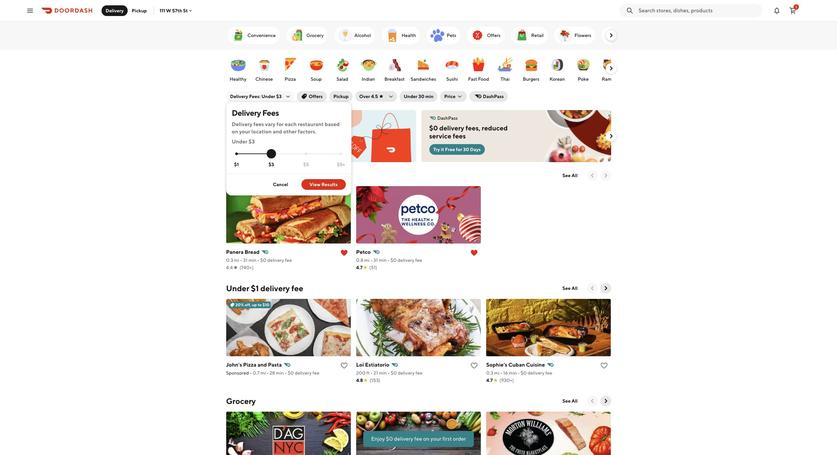 Task type: locate. For each thing, give the bounding box(es) containing it.
next button of carousel image for grocery
[[602, 398, 609, 405]]

click to remove this store from your saved list image
[[340, 249, 348, 257], [470, 249, 478, 257]]

min right 21
[[379, 371, 387, 376]]

other
[[283, 129, 297, 135]]

2 click to remove this store from your saved list image from the left
[[470, 249, 478, 257]]

0 horizontal spatial 30
[[418, 94, 424, 99]]

$5+ stars and over image
[[340, 153, 342, 156]]

1 vertical spatial $3
[[249, 139, 255, 145]]

your up under $3 at top
[[239, 129, 250, 135]]

next button of carousel image
[[608, 32, 614, 39], [608, 65, 614, 72], [608, 133, 614, 140], [602, 285, 609, 292]]

30 left days
[[463, 147, 469, 152]]

1 vertical spatial see all
[[563, 286, 578, 291]]

price
[[444, 94, 456, 99]]

2 vertical spatial see all
[[563, 399, 578, 404]]

fees:
[[249, 94, 261, 99]]

see for $1
[[563, 286, 571, 291]]

0 horizontal spatial enjoy
[[234, 115, 252, 123]]

panera bread
[[226, 249, 260, 256]]

offers button
[[297, 91, 327, 102]]

1 vertical spatial see
[[563, 286, 571, 291]]

next button of carousel image for saved stores
[[602, 172, 609, 179]]

2 vertical spatial your
[[431, 436, 441, 443]]

restaurant
[[298, 121, 324, 128]]

under right "fees:"
[[261, 94, 275, 99]]

0 vertical spatial 0.3
[[226, 258, 233, 263]]

min for petco
[[379, 258, 387, 263]]

0 vertical spatial 4.7
[[356, 265, 363, 271]]

1 click to remove this store from your saved list image from the left
[[340, 249, 348, 257]]

for inside button
[[456, 147, 462, 152]]

click to remove this store from your saved list image for petco
[[470, 249, 478, 257]]

• right 28
[[285, 371, 287, 376]]

1 vertical spatial first
[[442, 436, 452, 443]]

4.7 for petco
[[356, 265, 363, 271]]

$0 inside $0 delivery fees, reduced service fees
[[429, 124, 438, 132]]

previous button of carousel image
[[589, 172, 596, 179]]

• down "cuban"
[[518, 371, 520, 376]]

31 up '(740+)'
[[243, 258, 248, 263]]

dashpass
[[483, 94, 504, 99], [437, 116, 458, 121]]

0 horizontal spatial 0.3
[[226, 258, 233, 263]]

2 click to add this store to your saved list image from the left
[[600, 362, 608, 370]]

see all
[[563, 173, 578, 178], [563, 286, 578, 291], [563, 399, 578, 404]]

delivery
[[106, 8, 124, 13], [230, 94, 248, 99], [232, 108, 261, 118], [232, 121, 252, 128]]

petco
[[356, 249, 371, 256]]

offers down 'soup'
[[309, 94, 323, 99]]

try it free for 30 days button
[[429, 144, 485, 155]]

0 vertical spatial $1
[[234, 162, 239, 167]]

0 horizontal spatial $5
[[234, 134, 240, 140]]

and inside delivery fees vary for each restaurant based on your location and other factors.
[[273, 129, 282, 135]]

1 vertical spatial see all link
[[559, 283, 582, 294]]

indian
[[362, 77, 375, 82]]

under up $1 stars and over icon
[[232, 139, 247, 145]]

0 vertical spatial on
[[306, 115, 314, 123]]

previous button of carousel image
[[589, 285, 596, 292], [589, 398, 596, 405]]

enjoy for enjoy a $0 delivery fee on your first order.
[[234, 115, 252, 123]]

1 horizontal spatial $1
[[251, 284, 259, 293]]

2 vertical spatial see all link
[[559, 396, 582, 407]]

pickup button left 111
[[128, 5, 151, 16]]

min for loi estiatorio
[[379, 371, 387, 376]]

pickup down salad
[[333, 94, 349, 99]]

2 see all link from the top
[[559, 283, 582, 294]]

fees up try it free for 30 days
[[453, 132, 466, 140]]

on
[[306, 115, 314, 123], [232, 129, 238, 135], [423, 436, 429, 443]]

dashpass up service
[[437, 116, 458, 121]]

1 vertical spatial pickup
[[333, 94, 349, 99]]

under 30 min button
[[400, 91, 438, 102]]

order.
[[248, 123, 266, 131]]

grocery down sponsored
[[226, 397, 256, 406]]

• down bread
[[257, 258, 259, 263]]

under $1 delivery fee link
[[226, 283, 303, 294]]

0 horizontal spatial for
[[277, 121, 284, 128]]

mi for panera bread
[[234, 258, 239, 263]]

1 horizontal spatial click to add this store to your saved list image
[[600, 362, 608, 370]]

sandwiches
[[411, 77, 436, 82]]

min right 0.8
[[379, 258, 387, 263]]

w
[[166, 8, 171, 13]]

30 down sandwiches
[[418, 94, 424, 99]]

under down sandwiches
[[404, 94, 417, 99]]

1 horizontal spatial $5
[[303, 162, 309, 167]]

1 horizontal spatial 31
[[373, 258, 378, 263]]

under inside under 30 min button
[[404, 94, 417, 99]]

0 vertical spatial dashpass
[[483, 94, 504, 99]]

1 horizontal spatial your
[[315, 115, 329, 123]]

min right 28
[[276, 371, 284, 376]]

$5
[[234, 134, 240, 140], [303, 162, 309, 167]]

1 vertical spatial pickup button
[[329, 91, 353, 102]]

0 vertical spatial fees
[[253, 121, 264, 128]]

and up 0.7 at the bottom
[[258, 362, 267, 369]]

previous button of carousel image for grocery
[[589, 398, 596, 405]]

soup
[[311, 77, 322, 82]]

enjoy $0 delivery fee on your first order
[[371, 436, 466, 443]]

$​0 for loi estiatorio
[[391, 371, 397, 376]]

1 horizontal spatial grocery
[[306, 33, 324, 38]]

see all for stores
[[563, 173, 578, 178]]

and down the vary
[[273, 129, 282, 135]]

0 horizontal spatial dashpass
[[437, 116, 458, 121]]

dashpass down food
[[483, 94, 504, 99]]

pasta
[[268, 362, 282, 369]]

0 horizontal spatial click to remove this store from your saved list image
[[340, 249, 348, 257]]

1 vertical spatial for
[[456, 147, 462, 152]]

2 see all from the top
[[563, 286, 578, 291]]

over 4.5 button
[[355, 91, 397, 102]]

your inside delivery fees vary for each restaurant based on your location and other factors.
[[239, 129, 250, 135]]

offers
[[487, 33, 501, 38], [309, 94, 323, 99]]

delivery fees
[[232, 108, 279, 118]]

2 see from the top
[[563, 286, 571, 291]]

2 horizontal spatial $3
[[276, 94, 282, 99]]

all
[[572, 173, 578, 178], [572, 286, 578, 291], [572, 399, 578, 404]]

mi down panera at the bottom of page
[[234, 258, 239, 263]]

1 horizontal spatial offers
[[487, 33, 501, 38]]

28
[[270, 371, 275, 376]]

1 vertical spatial 0.3
[[486, 371, 493, 376]]

$3 down "location"
[[249, 139, 255, 145]]

estiatorio
[[365, 362, 389, 369]]

0 horizontal spatial offers
[[309, 94, 323, 99]]

0.3 up 4.4
[[226, 258, 233, 263]]

$5 for $5 subtotal minimum required.
[[234, 134, 240, 140]]

grocery image
[[289, 27, 305, 43]]

1 vertical spatial pizza
[[243, 362, 256, 369]]

0 vertical spatial your
[[315, 115, 329, 123]]

1 button
[[786, 4, 800, 17]]

$1 down $1 stars and over icon
[[234, 162, 239, 167]]

delivery inside button
[[106, 8, 124, 13]]

enjoy a $0 delivery fee on your first order.
[[234, 115, 329, 131]]

$​0
[[260, 258, 266, 263], [390, 258, 397, 263], [391, 371, 397, 376], [521, 371, 527, 376]]

on left order
[[423, 436, 429, 443]]

for right free
[[456, 147, 462, 152]]

offers inside 'button'
[[309, 94, 323, 99]]

pickup button
[[128, 5, 151, 16], [329, 91, 353, 102]]

$5+
[[337, 162, 345, 167]]

delivery for delivery fees: under $3
[[230, 94, 248, 99]]

pizza up 0.7 at the bottom
[[243, 362, 256, 369]]

0 vertical spatial all
[[572, 173, 578, 178]]

$3 up the fees
[[276, 94, 282, 99]]

$5 down $5 stars and over icon
[[303, 162, 309, 167]]

1 all from the top
[[572, 173, 578, 178]]

click to add this store to your saved list image
[[470, 362, 478, 370]]

on up factors.
[[306, 115, 314, 123]]

min for panera bread
[[249, 258, 256, 263]]

your up factors.
[[315, 115, 329, 123]]

1 vertical spatial fees
[[453, 132, 466, 140]]

0 vertical spatial see all
[[563, 173, 578, 178]]

pizza left 'soup'
[[285, 77, 296, 82]]

0 vertical spatial $5
[[234, 134, 240, 140]]

0 vertical spatial 30
[[418, 94, 424, 99]]

111 w 57th st button
[[160, 8, 193, 13]]

1 previous button of carousel image from the top
[[589, 285, 596, 292]]

click to add this store to your saved list image
[[340, 362, 348, 370], [600, 362, 608, 370]]

1 horizontal spatial $3
[[269, 162, 274, 167]]

0 horizontal spatial click to add this store to your saved list image
[[340, 362, 348, 370]]

31 up (51)
[[373, 258, 378, 263]]

$10
[[263, 303, 269, 308]]

1 31 from the left
[[243, 258, 248, 263]]

$0 delivery fees, reduced service fees
[[429, 124, 508, 140]]

fee inside enjoy a $0 delivery fee on your first order.
[[294, 115, 305, 123]]

delivery for delivery fees
[[232, 108, 261, 118]]

min right 16
[[509, 371, 517, 376]]

31 for panera bread
[[243, 258, 248, 263]]

0.8
[[356, 258, 363, 263]]

see all link for stores
[[559, 170, 582, 181]]

3 see all from the top
[[563, 399, 578, 404]]

fees
[[262, 108, 279, 118]]

see all for $1
[[563, 286, 578, 291]]

1 horizontal spatial for
[[456, 147, 462, 152]]

john's pizza and pasta
[[226, 362, 282, 369]]

1 horizontal spatial click to remove this store from your saved list image
[[470, 249, 478, 257]]

0.3 for sophie's cuban cuisine
[[486, 371, 493, 376]]

fees up "location"
[[253, 121, 264, 128]]

enjoy inside enjoy a $0 delivery fee on your first order.
[[234, 115, 252, 123]]

0 vertical spatial enjoy
[[234, 115, 252, 123]]

next button of carousel image
[[602, 172, 609, 179], [602, 398, 609, 405]]

1 see from the top
[[563, 173, 571, 178]]

4.7 left (930+)
[[486, 378, 493, 384]]

0 vertical spatial pickup button
[[128, 5, 151, 16]]

delivery for delivery fees vary for each restaurant based on your location and other factors.
[[232, 121, 252, 128]]

catering image
[[605, 27, 621, 43]]

st
[[183, 8, 188, 13]]

saved stores link
[[226, 170, 273, 181]]

1 vertical spatial grocery
[[226, 397, 256, 406]]

2 horizontal spatial on
[[423, 436, 429, 443]]

pizza
[[285, 77, 296, 82], [243, 362, 256, 369]]

0 vertical spatial see all link
[[559, 170, 582, 181]]

1 vertical spatial previous button of carousel image
[[589, 398, 596, 405]]

1 vertical spatial offers
[[309, 94, 323, 99]]

0 horizontal spatial 4.7
[[356, 265, 363, 271]]

on up under $3 at top
[[232, 129, 238, 135]]

$​0 for sophie's cuban cuisine
[[521, 371, 527, 376]]

1 vertical spatial $5
[[303, 162, 309, 167]]

0 vertical spatial pickup
[[132, 8, 147, 13]]

0 horizontal spatial $3
[[249, 139, 255, 145]]

1 vertical spatial 30
[[463, 147, 469, 152]]

1 see all link from the top
[[559, 170, 582, 181]]

0 vertical spatial and
[[273, 129, 282, 135]]

1 next button of carousel image from the top
[[602, 172, 609, 179]]

0 horizontal spatial pickup button
[[128, 5, 151, 16]]

2 vertical spatial all
[[572, 399, 578, 404]]

1 see all from the top
[[563, 173, 578, 178]]

1 vertical spatial on
[[232, 129, 238, 135]]

31 for petco
[[373, 258, 378, 263]]

for for 30
[[456, 147, 462, 152]]

$3 up stores
[[269, 162, 274, 167]]

pickup left 111
[[132, 8, 147, 13]]

offers image
[[470, 27, 486, 43]]

mi down sophie's
[[494, 371, 499, 376]]

under for under $1 delivery fee
[[226, 284, 249, 293]]

see all link
[[559, 170, 582, 181], [559, 283, 582, 294], [559, 396, 582, 407]]

1 vertical spatial 4.7
[[486, 378, 493, 384]]

0 vertical spatial see
[[563, 173, 571, 178]]

under for under $3
[[232, 139, 247, 145]]

1 horizontal spatial fees
[[453, 132, 466, 140]]

1 horizontal spatial 0.3
[[486, 371, 493, 376]]

grocery right grocery icon
[[306, 33, 324, 38]]

min
[[425, 94, 434, 99], [249, 258, 256, 263], [379, 258, 387, 263], [276, 371, 284, 376], [379, 371, 387, 376], [509, 371, 517, 376]]

2 horizontal spatial your
[[431, 436, 441, 443]]

200
[[356, 371, 365, 376]]

first up subtotal
[[234, 123, 247, 131]]

0 horizontal spatial fees
[[253, 121, 264, 128]]

subtotal
[[241, 134, 258, 140]]

$1 up up
[[251, 284, 259, 293]]

2 next button of carousel image from the top
[[602, 398, 609, 405]]

ramen
[[602, 77, 617, 82]]

1 horizontal spatial grocery link
[[286, 27, 328, 44]]

$​0 for panera bread
[[260, 258, 266, 263]]

delivery inside $0 delivery fees, reduced service fees
[[439, 124, 464, 132]]

min inside button
[[425, 94, 434, 99]]

1 click to add this store to your saved list image from the left
[[340, 362, 348, 370]]

1 horizontal spatial 30
[[463, 147, 469, 152]]

for right the vary
[[277, 121, 284, 128]]

delivery inside delivery fees vary for each restaurant based on your location and other factors.
[[232, 121, 252, 128]]

1 horizontal spatial enjoy
[[371, 436, 385, 443]]

min down sandwiches
[[425, 94, 434, 99]]

• down panera bread at left bottom
[[240, 258, 242, 263]]

• right 21
[[388, 371, 390, 376]]

30 inside button
[[418, 94, 424, 99]]

under $3
[[232, 139, 255, 145]]

click to add this store to your saved list image for john's pizza and pasta
[[340, 362, 348, 370]]

4.4
[[226, 265, 233, 271]]

delivery inside enjoy a $0 delivery fee on your first order.
[[268, 115, 293, 123]]

min down bread
[[249, 258, 256, 263]]

1 vertical spatial grocery link
[[226, 396, 256, 407]]

31
[[243, 258, 248, 263], [373, 258, 378, 263]]

0 horizontal spatial your
[[239, 129, 250, 135]]

1 vertical spatial next button of carousel image
[[602, 398, 609, 405]]

• right ft
[[371, 371, 373, 376]]

first inside enjoy a $0 delivery fee on your first order.
[[234, 123, 247, 131]]

mi right 0.8
[[364, 258, 370, 263]]

1 horizontal spatial pickup button
[[329, 91, 353, 102]]

grocery link
[[286, 27, 328, 44], [226, 396, 256, 407]]

fees inside $0 delivery fees, reduced service fees
[[453, 132, 466, 140]]

0 horizontal spatial 31
[[243, 258, 248, 263]]

over 4.5
[[359, 94, 378, 99]]

2 31 from the left
[[373, 258, 378, 263]]

4.7 down 0.8
[[356, 265, 363, 271]]

1 horizontal spatial first
[[442, 436, 452, 443]]

for
[[277, 121, 284, 128], [456, 147, 462, 152]]

(51)
[[369, 265, 377, 271]]

sponsored
[[226, 371, 249, 376]]

0 vertical spatial first
[[234, 123, 247, 131]]

0 horizontal spatial grocery link
[[226, 396, 256, 407]]

retail image
[[514, 27, 530, 43]]

0 horizontal spatial grocery
[[226, 397, 256, 406]]

fees,
[[466, 124, 480, 132]]

under
[[261, 94, 275, 99], [404, 94, 417, 99], [232, 139, 247, 145], [226, 284, 249, 293]]

0 vertical spatial next button of carousel image
[[602, 172, 609, 179]]

health link
[[382, 27, 420, 44]]

see all link for $1
[[559, 283, 582, 294]]

$1 stars and over image
[[235, 153, 238, 156]]

under up 20% on the left
[[226, 284, 249, 293]]

$5 left subtotal
[[234, 134, 240, 140]]

(153)
[[370, 378, 380, 384]]

$1
[[234, 162, 239, 167], [251, 284, 259, 293]]

2 all from the top
[[572, 286, 578, 291]]

0 vertical spatial previous button of carousel image
[[589, 285, 596, 292]]

0 horizontal spatial first
[[234, 123, 247, 131]]

offers right the offers image
[[487, 33, 501, 38]]

your left order
[[431, 436, 441, 443]]

fees
[[253, 121, 264, 128], [453, 132, 466, 140]]

delivery for delivery
[[106, 8, 124, 13]]

•
[[240, 258, 242, 263], [257, 258, 259, 263], [370, 258, 372, 263], [388, 258, 390, 263], [250, 371, 252, 376], [267, 371, 269, 376], [285, 371, 287, 376], [371, 371, 373, 376], [388, 371, 390, 376], [500, 371, 502, 376], [518, 371, 520, 376]]

$3
[[276, 94, 282, 99], [249, 139, 255, 145], [269, 162, 274, 167]]

salad
[[336, 77, 348, 82]]

all for $1
[[572, 286, 578, 291]]

$5 stars and over image
[[305, 153, 307, 156]]

pickup button down salad
[[329, 91, 353, 102]]

1 vertical spatial enjoy
[[371, 436, 385, 443]]

dashpass inside dashpass button
[[483, 94, 504, 99]]

first left order
[[442, 436, 452, 443]]

0.3 down sophie's
[[486, 371, 493, 376]]

1 horizontal spatial pizza
[[285, 77, 296, 82]]

see for stores
[[563, 173, 571, 178]]

0 horizontal spatial on
[[232, 129, 238, 135]]

16
[[503, 371, 508, 376]]

1 horizontal spatial dashpass
[[483, 94, 504, 99]]

0 horizontal spatial and
[[258, 362, 267, 369]]

0 vertical spatial grocery link
[[286, 27, 328, 44]]

1 vertical spatial $1
[[251, 284, 259, 293]]

for inside delivery fees vary for each restaurant based on your location and other factors.
[[277, 121, 284, 128]]

1 horizontal spatial on
[[306, 115, 314, 123]]

flowers image
[[557, 27, 573, 43]]

1 horizontal spatial 4.7
[[486, 378, 493, 384]]

$0
[[258, 115, 267, 123], [429, 124, 438, 132], [288, 371, 294, 376], [386, 436, 393, 443]]

2 previous button of carousel image from the top
[[589, 398, 596, 405]]

alcohol link
[[334, 27, 375, 44]]



Task type: describe. For each thing, give the bounding box(es) containing it.
food
[[478, 77, 489, 82]]

required.
[[280, 134, 299, 140]]

20% off, up to $10
[[235, 303, 269, 308]]

1 horizontal spatial pickup
[[333, 94, 349, 99]]

0.3 for panera bread
[[226, 258, 233, 263]]

delivery fees vary for each restaurant based on your location and other factors.
[[232, 121, 340, 135]]

$0 inside enjoy a $0 delivery fee on your first order.
[[258, 115, 267, 123]]

pets image
[[429, 27, 445, 43]]

mi for sophie's cuban cuisine
[[494, 371, 499, 376]]

burgers
[[523, 77, 540, 82]]

Store search: begin typing to search for stores available on DoorDash text field
[[639, 7, 758, 14]]

korean
[[550, 77, 565, 82]]

cuban
[[508, 362, 525, 369]]

0 vertical spatial grocery
[[306, 33, 324, 38]]

loi
[[356, 362, 364, 369]]

pets
[[447, 33, 456, 38]]

health
[[402, 33, 416, 38]]

john's
[[226, 362, 242, 369]]

delivery fees: under $3
[[230, 94, 282, 99]]

sophie's cuban cuisine
[[486, 362, 545, 369]]

a
[[253, 115, 257, 123]]

view results
[[310, 182, 338, 187]]

under 30 min
[[404, 94, 434, 99]]

under $1 delivery fee
[[226, 284, 303, 293]]

try
[[433, 147, 440, 152]]

over
[[359, 94, 370, 99]]

0 horizontal spatial $1
[[234, 162, 239, 167]]

fast
[[468, 77, 477, 82]]

previous button of carousel image for under $1 delivery fee
[[589, 285, 596, 292]]

200 ft • 21 min • $​0 delivery fee
[[356, 371, 422, 376]]

3 all from the top
[[572, 399, 578, 404]]

cancel
[[273, 182, 288, 187]]

results
[[321, 182, 338, 187]]

enjoy for enjoy $0 delivery fee on your first order
[[371, 436, 385, 443]]

3 see from the top
[[563, 399, 571, 404]]

• right 0.8
[[388, 258, 390, 263]]

min for sophie's cuban cuisine
[[509, 371, 517, 376]]

on inside enjoy a $0 delivery fee on your first order.
[[306, 115, 314, 123]]

for for each
[[277, 121, 284, 128]]

4.8
[[356, 378, 363, 384]]

ft
[[366, 371, 370, 376]]

cuisine
[[526, 362, 545, 369]]

dashpass button
[[470, 91, 508, 102]]

your inside enjoy a $0 delivery fee on your first order.
[[315, 115, 329, 123]]

up
[[252, 303, 257, 308]]

health image
[[384, 27, 400, 43]]

0 items, open order cart image
[[789, 7, 797, 15]]

4.7 for sophie's cuban cuisine
[[486, 378, 493, 384]]

factors.
[[298, 129, 316, 135]]

view
[[310, 182, 321, 187]]

0.3 mi • 16 min • $​0 delivery fee
[[486, 371, 552, 376]]

breakfast
[[384, 77, 405, 82]]

0.8 mi • 31 min • $​0 delivery fee
[[356, 258, 422, 263]]

• left 28
[[267, 371, 269, 376]]

mi right 0.7 at the bottom
[[261, 371, 266, 376]]

• left 0.7 at the bottom
[[250, 371, 252, 376]]

fees inside delivery fees vary for each restaurant based on your location and other factors.
[[253, 121, 264, 128]]

loi estiatorio
[[356, 362, 389, 369]]

111 w 57th st
[[160, 8, 188, 13]]

order
[[453, 436, 466, 443]]

mi for petco
[[364, 258, 370, 263]]

panera
[[226, 249, 244, 256]]

0 vertical spatial offers
[[487, 33, 501, 38]]

alcohol image
[[337, 27, 353, 43]]

sophie's
[[486, 362, 507, 369]]

minimum
[[259, 134, 279, 140]]

saved stores
[[226, 171, 273, 180]]

convenience link
[[227, 27, 280, 44]]

saved
[[226, 171, 249, 180]]

2 vertical spatial $3
[[269, 162, 274, 167]]

flowers link
[[554, 27, 595, 44]]

30 inside button
[[463, 147, 469, 152]]

offers link
[[467, 27, 505, 44]]

on inside delivery fees vary for each restaurant based on your location and other factors.
[[232, 129, 238, 135]]

healthy
[[230, 77, 247, 82]]

1
[[796, 5, 797, 9]]

21
[[374, 371, 378, 376]]

alcohol
[[354, 33, 371, 38]]

all for stores
[[572, 173, 578, 178]]

price button
[[440, 91, 467, 102]]

chinese
[[255, 77, 273, 82]]

poke
[[578, 77, 589, 82]]

delivery button
[[102, 5, 128, 16]]

$​0 for petco
[[390, 258, 397, 263]]

$5 for $5
[[303, 162, 309, 167]]

20%
[[235, 303, 244, 308]]

try it free for 30 days
[[433, 147, 481, 152]]

$5 subtotal minimum required.
[[234, 134, 299, 140]]

0 vertical spatial $3
[[276, 94, 282, 99]]

0 horizontal spatial pickup
[[132, 8, 147, 13]]

free
[[445, 147, 455, 152]]

0 vertical spatial pizza
[[285, 77, 296, 82]]

cancel button
[[265, 179, 296, 190]]

click to remove this store from your saved list image for panera bread
[[340, 249, 348, 257]]

sponsored • 0.7 mi • 28 min • $0 delivery fee
[[226, 371, 319, 376]]

fast food
[[468, 77, 489, 82]]

convenience
[[247, 33, 276, 38]]

3 see all link from the top
[[559, 396, 582, 407]]

0.7
[[253, 371, 260, 376]]

retail link
[[511, 27, 548, 44]]

thai
[[501, 77, 510, 82]]

0 horizontal spatial pizza
[[243, 362, 256, 369]]

(930+)
[[499, 378, 514, 384]]

0.3 mi • 31 min • $​0 delivery fee
[[226, 258, 292, 263]]

1 vertical spatial dashpass
[[437, 116, 458, 121]]

open menu image
[[26, 7, 34, 15]]

view results button
[[302, 179, 346, 190]]

notification bell image
[[773, 7, 781, 15]]

service
[[429, 132, 451, 140]]

2 vertical spatial on
[[423, 436, 429, 443]]

based
[[325, 121, 340, 128]]

to
[[258, 303, 262, 308]]

click to add this store to your saved list image for sophie's cuban cuisine
[[600, 362, 608, 370]]

each
[[285, 121, 297, 128]]

• left 16
[[500, 371, 502, 376]]

convenience image
[[230, 27, 246, 43]]

under for under 30 min
[[404, 94, 417, 99]]

retail
[[531, 33, 544, 38]]

(740+)
[[240, 265, 254, 271]]

• up (51)
[[370, 258, 372, 263]]



Task type: vqa. For each thing, say whether or not it's contained in the screenshot.
See corresponding to stores
yes



